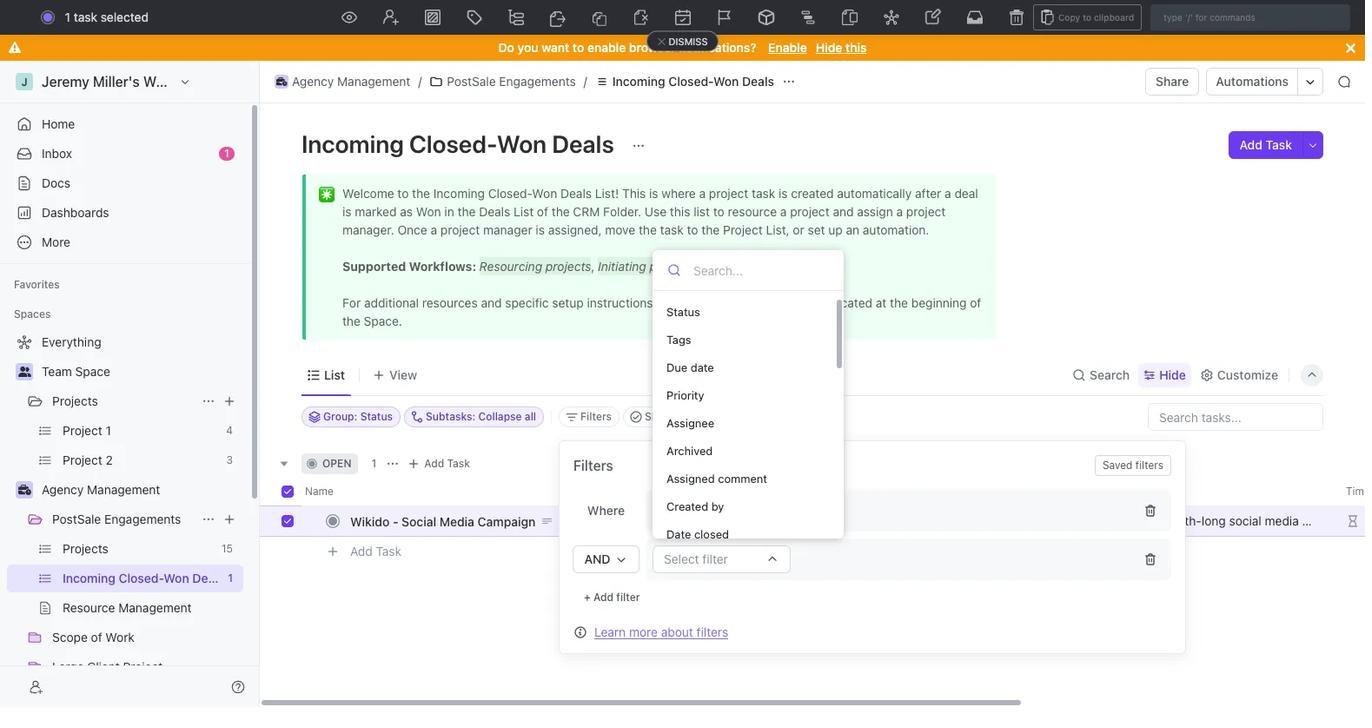 Task type: locate. For each thing, give the bounding box(es) containing it.
filter down closed
[[702, 552, 728, 567]]

add up wikido - social media campaign
[[424, 457, 444, 470]]

1 horizontal spatial management
[[337, 74, 410, 89]]

created by
[[666, 499, 724, 513]]

1 vertical spatial agency
[[42, 482, 84, 497]]

add task down automations button
[[1240, 137, 1292, 152]]

1 horizontal spatial closed-
[[668, 74, 713, 89]]

1 vertical spatial deals
[[552, 129, 614, 158]]

media
[[439, 514, 474, 529]]

filters right about
[[697, 624, 728, 639]]

filters right saved
[[1136, 459, 1164, 472]]

1 vertical spatial management
[[87, 482, 160, 497]]

tree
[[7, 328, 243, 707]]

0 vertical spatial agency
[[292, 74, 334, 89]]

1 horizontal spatial agency management
[[292, 74, 410, 89]]

1 vertical spatial 1
[[224, 147, 229, 160]]

add task button up wikido - social media campaign
[[403, 454, 477, 474]]

0 vertical spatial incoming
[[612, 74, 665, 89]]

agency inside sidebar navigation
[[42, 482, 84, 497]]

social
[[402, 514, 436, 529]]

business time image
[[276, 77, 287, 86]]

add right +
[[594, 591, 614, 604]]

campaign
[[478, 514, 536, 529]]

postsale inside tree
[[52, 512, 101, 527]]

1 vertical spatial won
[[497, 129, 547, 158]]

deals
[[742, 74, 774, 89], [552, 129, 614, 158]]

agency management right business time image
[[292, 74, 410, 89]]

0 horizontal spatial 1
[[65, 10, 70, 24]]

1 horizontal spatial add task
[[424, 457, 470, 470]]

2 vertical spatial add task
[[350, 544, 402, 558]]

select filter
[[664, 552, 728, 567]]

0 horizontal spatial management
[[87, 482, 160, 497]]

1 horizontal spatial hide
[[1159, 367, 1186, 382]]

2 vertical spatial task
[[376, 544, 402, 558]]

agency right business time icon
[[42, 482, 84, 497]]

1 horizontal spatial engagements
[[499, 74, 576, 89]]

share button
[[1145, 68, 1200, 96]]

do
[[498, 40, 514, 55]]

team space link
[[42, 358, 240, 386]]

Search... text field
[[693, 257, 829, 283]]

postsale engagements inside sidebar navigation
[[52, 512, 181, 527]]

/
[[418, 74, 422, 89], [584, 74, 587, 89]]

0 vertical spatial agency management link
[[270, 71, 415, 92]]

+
[[584, 591, 591, 604]]

add task up wikido - social media campaign
[[424, 457, 470, 470]]

1 vertical spatial hide
[[1159, 367, 1186, 382]]

0 horizontal spatial /
[[418, 74, 422, 89]]

projects link
[[52, 388, 195, 415]]

2 / from the left
[[584, 74, 587, 89]]

2 horizontal spatial task
[[1266, 137, 1292, 152]]

0 vertical spatial closed-
[[668, 74, 713, 89]]

task down automations button
[[1266, 137, 1292, 152]]

0 horizontal spatial postsale
[[52, 512, 101, 527]]

home
[[42, 116, 75, 131]]

search
[[1090, 367, 1130, 382]]

0 vertical spatial deals
[[742, 74, 774, 89]]

home link
[[7, 110, 243, 138]]

0 vertical spatial add task
[[1240, 137, 1292, 152]]

postsale engagements link
[[425, 71, 580, 92], [52, 506, 195, 534]]

favorites
[[14, 278, 60, 291]]

dashboards link
[[7, 199, 243, 227]]

0 horizontal spatial hide
[[816, 40, 842, 55]]

agency management link
[[270, 71, 415, 92], [42, 476, 240, 504]]

agency management
[[292, 74, 410, 89], [42, 482, 160, 497]]

team space
[[42, 364, 110, 379]]

1 inside sidebar navigation
[[224, 147, 229, 160]]

1 horizontal spatial filter
[[702, 552, 728, 567]]

add down automations button
[[1240, 137, 1263, 152]]

1 horizontal spatial postsale
[[447, 74, 496, 89]]

and
[[584, 552, 610, 567]]

2 horizontal spatial add task
[[1240, 137, 1292, 152]]

1 horizontal spatial filters
[[1136, 459, 1164, 472]]

agency right business time image
[[292, 74, 334, 89]]

0 horizontal spatial task
[[376, 544, 402, 558]]

management inside sidebar navigation
[[87, 482, 160, 497]]

0 vertical spatial agency management
[[292, 74, 410, 89]]

0 horizontal spatial won
[[497, 129, 547, 158]]

postsale engagements link inside tree
[[52, 506, 195, 534]]

2 horizontal spatial 1
[[371, 457, 376, 470]]

task down -
[[376, 544, 402, 558]]

selected
[[101, 10, 149, 24]]

0 vertical spatial hide
[[816, 40, 842, 55]]

0 horizontal spatial postsale engagements
[[52, 512, 181, 527]]

0 horizontal spatial agency management
[[42, 482, 160, 497]]

business time image
[[18, 485, 31, 495]]

1 vertical spatial task
[[447, 457, 470, 470]]

where
[[587, 503, 625, 518]]

deals inside incoming closed-won deals link
[[742, 74, 774, 89]]

0 horizontal spatial postsale engagements link
[[52, 506, 195, 534]]

incoming closed-won deals
[[612, 74, 774, 89], [302, 129, 619, 158]]

date
[[691, 360, 714, 374]]

1 vertical spatial postsale
[[52, 512, 101, 527]]

wikido - social media campaign
[[350, 514, 536, 529]]

add down wikido
[[350, 544, 373, 558]]

1 vertical spatial agency management
[[42, 482, 160, 497]]

task up media
[[447, 457, 470, 470]]

add task button down wikido
[[342, 541, 408, 562]]

0 horizontal spatial deals
[[552, 129, 614, 158]]

created
[[666, 499, 708, 513]]

assigned
[[666, 471, 715, 485]]

0 horizontal spatial agency management link
[[42, 476, 240, 504]]

team
[[42, 364, 72, 379]]

filters button
[[559, 407, 620, 428]]

sidebar navigation
[[0, 61, 260, 707]]

1 horizontal spatial postsale engagements link
[[425, 71, 580, 92]]

hide left this
[[816, 40, 842, 55]]

1 horizontal spatial /
[[584, 74, 587, 89]]

new
[[1241, 10, 1267, 24]]

1 vertical spatial filter
[[616, 591, 640, 604]]

archived
[[666, 444, 713, 458]]

1 vertical spatial closed-
[[409, 129, 497, 158]]

closed-
[[668, 74, 713, 89], [409, 129, 497, 158]]

0 vertical spatial management
[[337, 74, 410, 89]]

0 vertical spatial task
[[1266, 137, 1292, 152]]

hide button
[[1139, 363, 1191, 387]]

postsale engagements
[[447, 74, 576, 89], [52, 512, 181, 527]]

1 vertical spatial agency management link
[[42, 476, 240, 504]]

0 vertical spatial postsale engagements
[[447, 74, 576, 89]]

1
[[65, 10, 70, 24], [224, 147, 229, 160], [371, 457, 376, 470]]

management
[[337, 74, 410, 89], [87, 482, 160, 497]]

add task down wikido
[[350, 544, 402, 558]]

wikido
[[350, 514, 390, 529]]

0 horizontal spatial filters
[[697, 624, 728, 639]]

0 horizontal spatial incoming
[[302, 129, 404, 158]]

0 vertical spatial 1
[[65, 10, 70, 24]]

0 vertical spatial filter
[[702, 552, 728, 567]]

1 vertical spatial engagements
[[104, 512, 181, 527]]

add task button
[[1229, 131, 1303, 159], [403, 454, 477, 474], [342, 541, 408, 562]]

0 horizontal spatial add task
[[350, 544, 402, 558]]

upgrade
[[1152, 10, 1201, 24]]

0 vertical spatial postsale engagements link
[[425, 71, 580, 92]]

0 horizontal spatial engagements
[[104, 512, 181, 527]]

engagements
[[499, 74, 576, 89], [104, 512, 181, 527]]

list link
[[321, 363, 345, 387]]

new button
[[1217, 3, 1277, 31]]

filters
[[581, 410, 612, 423]]

won
[[713, 74, 739, 89], [497, 129, 547, 158]]

filter inside dropdown button
[[702, 552, 728, 567]]

1 vertical spatial add task button
[[403, 454, 477, 474]]

due
[[666, 360, 688, 374]]

task
[[1266, 137, 1292, 152], [447, 457, 470, 470], [376, 544, 402, 558]]

enable
[[768, 40, 807, 55]]

filters
[[1136, 459, 1164, 472], [697, 624, 728, 639]]

+ add filter
[[584, 591, 640, 604]]

1 horizontal spatial postsale engagements
[[447, 74, 576, 89]]

1 vertical spatial postsale engagements link
[[52, 506, 195, 534]]

want
[[542, 40, 569, 55]]

incoming
[[612, 74, 665, 89], [302, 129, 404, 158]]

filter up more
[[616, 591, 640, 604]]

1 horizontal spatial 1
[[224, 147, 229, 160]]

0 horizontal spatial agency
[[42, 482, 84, 497]]

1 vertical spatial postsale engagements
[[52, 512, 181, 527]]

agency
[[292, 74, 334, 89], [42, 482, 84, 497]]

add task button down automations button
[[1229, 131, 1303, 159]]

1 horizontal spatial agency
[[292, 74, 334, 89]]

add
[[1240, 137, 1263, 152], [424, 457, 444, 470], [350, 544, 373, 558], [594, 591, 614, 604]]

hide
[[816, 40, 842, 55], [1159, 367, 1186, 382]]

hide right search
[[1159, 367, 1186, 382]]

select
[[664, 552, 699, 567]]

0 horizontal spatial closed-
[[409, 129, 497, 158]]

agency management right business time icon
[[42, 482, 160, 497]]

1 horizontal spatial won
[[713, 74, 739, 89]]

1 horizontal spatial agency management link
[[270, 71, 415, 92]]

tree containing team space
[[7, 328, 243, 707]]

1 horizontal spatial deals
[[742, 74, 774, 89]]

automations button
[[1207, 69, 1297, 95]]

0 vertical spatial incoming closed-won deals
[[612, 74, 774, 89]]



Task type: vqa. For each thing, say whether or not it's contained in the screenshot.
Deals in "link"
yes



Task type: describe. For each thing, give the bounding box(es) containing it.
browser
[[629, 40, 676, 55]]

open
[[322, 457, 351, 470]]

hide inside dropdown button
[[1159, 367, 1186, 382]]

inbox
[[42, 146, 72, 161]]

spaces
[[14, 308, 51, 321]]

1 vertical spatial incoming
[[302, 129, 404, 158]]

task
[[74, 10, 97, 24]]

learn
[[594, 624, 626, 639]]

tags
[[666, 332, 691, 346]]

search button
[[1067, 363, 1135, 387]]

type '/' for commands field
[[1151, 4, 1351, 30]]

comment
[[718, 471, 767, 485]]

agency management inside tree
[[42, 482, 160, 497]]

1 horizontal spatial task
[[447, 457, 470, 470]]

projects
[[52, 394, 98, 408]]

⌘k
[[832, 10, 851, 24]]

enable
[[587, 40, 626, 55]]

assigned comment
[[666, 471, 767, 485]]

assignee
[[666, 416, 714, 430]]

search...
[[668, 10, 718, 24]]

dismiss
[[669, 36, 708, 47]]

due date
[[666, 360, 714, 374]]

0 vertical spatial filters
[[1136, 459, 1164, 472]]

about
[[661, 624, 693, 639]]

closed
[[694, 527, 729, 541]]

learn more about filters link
[[594, 624, 728, 639]]

tree inside sidebar navigation
[[7, 328, 243, 707]]

customize
[[1217, 367, 1278, 382]]

0 horizontal spatial filter
[[616, 591, 640, 604]]

do you want to enable browser notifications? enable hide this
[[498, 40, 867, 55]]

0 vertical spatial won
[[713, 74, 739, 89]]

date
[[666, 527, 691, 541]]

2 vertical spatial 1
[[371, 457, 376, 470]]

date closed
[[666, 527, 729, 541]]

automations
[[1216, 74, 1289, 89]]

share
[[1156, 74, 1189, 89]]

0 vertical spatial add task button
[[1229, 131, 1303, 159]]

1 vertical spatial add task
[[424, 457, 470, 470]]

docs link
[[7, 169, 243, 197]]

list
[[324, 367, 345, 382]]

to
[[573, 40, 584, 55]]

docs
[[42, 176, 70, 190]]

more
[[629, 624, 658, 639]]

1 horizontal spatial incoming
[[612, 74, 665, 89]]

1 vertical spatial filters
[[697, 624, 728, 639]]

priority
[[666, 388, 704, 402]]

2 vertical spatial add task button
[[342, 541, 408, 562]]

select filter button
[[653, 546, 791, 574]]

wikido - social media campaign link
[[346, 509, 602, 534]]

space
[[75, 364, 110, 379]]

you
[[518, 40, 538, 55]]

0 vertical spatial postsale
[[447, 74, 496, 89]]

-
[[393, 514, 398, 529]]

Search tasks... text field
[[1149, 404, 1323, 430]]

this
[[846, 40, 867, 55]]

saved
[[1103, 459, 1133, 472]]

by
[[711, 499, 724, 513]]

user group image
[[18, 367, 31, 377]]

saved filters
[[1103, 459, 1164, 472]]

customize button
[[1195, 363, 1283, 387]]

notifications?
[[679, 40, 756, 55]]

1 vertical spatial incoming closed-won deals
[[302, 129, 619, 158]]

dashboards
[[42, 205, 109, 220]]

engagements inside tree
[[104, 512, 181, 527]]

1 / from the left
[[418, 74, 422, 89]]

incoming closed-won deals link
[[591, 71, 779, 92]]

0 vertical spatial engagements
[[499, 74, 576, 89]]

learn more about filters
[[594, 624, 728, 639]]

upgrade link
[[1127, 5, 1210, 30]]

task for the bottom add task button
[[376, 544, 402, 558]]

task for the topmost add task button
[[1266, 137, 1292, 152]]

1 task selected
[[65, 10, 149, 24]]

status
[[666, 305, 700, 318]]

favorites button
[[7, 275, 67, 295]]



